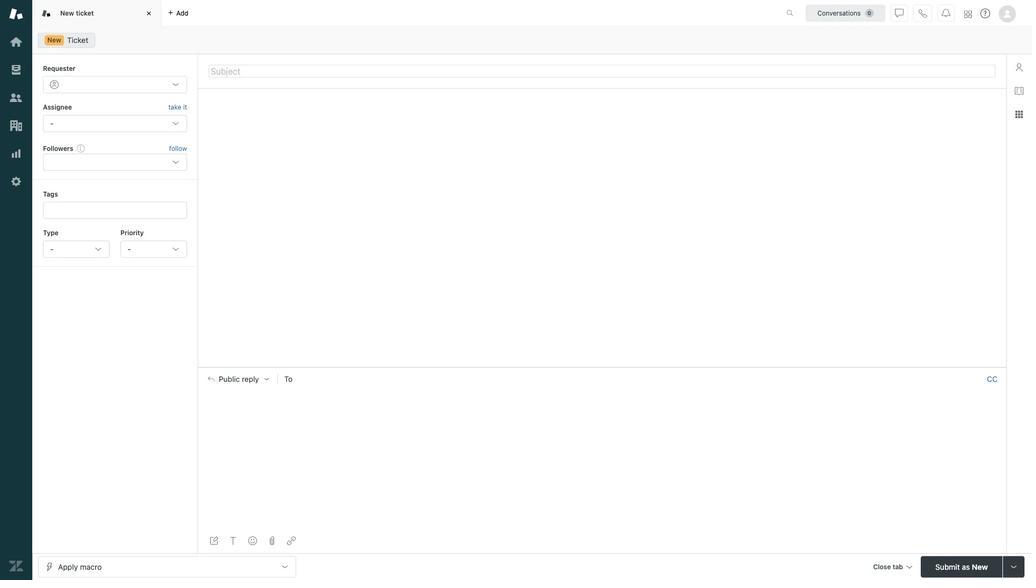 Task type: describe. For each thing, give the bounding box(es) containing it.
organizations image
[[9, 119, 23, 133]]

ticket
[[67, 36, 88, 45]]

public reply button
[[198, 368, 277, 391]]

new ticket tab
[[32, 0, 161, 27]]

new for new ticket
[[60, 9, 74, 17]]

take
[[168, 103, 181, 111]]

follow
[[169, 145, 187, 152]]

get help image
[[981, 9, 990, 18]]

views image
[[9, 63, 23, 77]]

main element
[[0, 0, 32, 581]]

public reply
[[219, 375, 259, 384]]

to
[[284, 375, 293, 384]]

info on adding followers image
[[76, 144, 85, 153]]

macro
[[80, 563, 102, 572]]

knowledge image
[[1015, 87, 1024, 95]]

format text image
[[229, 537, 238, 546]]

conversations button
[[806, 5, 886, 22]]

follow button
[[169, 144, 187, 153]]

conversations
[[818, 9, 861, 17]]

close
[[873, 564, 891, 571]]

type
[[43, 229, 59, 237]]

assignee element
[[43, 115, 187, 132]]

admin image
[[9, 175, 23, 189]]

minimize composer image
[[598, 364, 607, 372]]

Subject field
[[209, 65, 996, 78]]

take it button
[[168, 102, 187, 113]]

add
[[176, 9, 188, 17]]

secondary element
[[32, 30, 1032, 51]]

new ticket
[[60, 9, 94, 17]]

apply macro
[[58, 563, 102, 572]]

draft mode image
[[210, 537, 218, 546]]

zendesk products image
[[965, 10, 972, 18]]

customer context image
[[1015, 63, 1024, 72]]

- button for priority
[[120, 241, 187, 258]]

take it
[[168, 103, 187, 111]]

cc button
[[987, 375, 998, 384]]

it
[[183, 103, 187, 111]]

get started image
[[9, 35, 23, 49]]

displays possible ticket submission types image
[[1010, 563, 1018, 572]]



Task type: vqa. For each thing, say whether or not it's contained in the screenshot.
David
no



Task type: locate. For each thing, give the bounding box(es) containing it.
zendesk image
[[9, 560, 23, 574]]

- down assignee
[[50, 119, 53, 128]]

new inside tab
[[60, 9, 74, 17]]

followers element
[[43, 154, 187, 171]]

public
[[219, 375, 240, 384]]

tags
[[43, 190, 58, 198]]

submit
[[936, 563, 960, 572]]

button displays agent's chat status as invisible. image
[[895, 9, 904, 17]]

new inside secondary element
[[47, 36, 61, 44]]

1 horizontal spatial - button
[[120, 241, 187, 258]]

reply
[[242, 375, 259, 384]]

insert emojis image
[[248, 537, 257, 546]]

reporting image
[[9, 147, 23, 161]]

- inside assignee element
[[50, 119, 53, 128]]

0 vertical spatial new
[[60, 9, 74, 17]]

- button down type
[[43, 241, 110, 258]]

tab
[[893, 564, 903, 571]]

- button for type
[[43, 241, 110, 258]]

close tab button
[[869, 557, 917, 580]]

notifications image
[[942, 9, 951, 17]]

- for priority
[[127, 245, 131, 254]]

2 - button from the left
[[120, 241, 187, 258]]

tabs tab list
[[32, 0, 775, 27]]

- down type
[[50, 245, 53, 254]]

- button
[[43, 241, 110, 258], [120, 241, 187, 258]]

add link (cmd k) image
[[287, 537, 296, 546]]

- for type
[[50, 245, 53, 254]]

new left the ticket
[[60, 9, 74, 17]]

ticket
[[76, 9, 94, 17]]

new right as at the bottom of the page
[[972, 563, 988, 572]]

add attachment image
[[268, 537, 276, 546]]

2 vertical spatial new
[[972, 563, 988, 572]]

followers
[[43, 145, 73, 152]]

- down priority at left top
[[127, 245, 131, 254]]

requester
[[43, 65, 75, 72]]

as
[[962, 563, 970, 572]]

cc
[[987, 375, 998, 384]]

- button down priority at left top
[[120, 241, 187, 258]]

priority
[[120, 229, 144, 237]]

apply
[[58, 563, 78, 572]]

zendesk support image
[[9, 7, 23, 21]]

customers image
[[9, 91, 23, 105]]

-
[[50, 119, 53, 128], [50, 245, 53, 254], [127, 245, 131, 254]]

apps image
[[1015, 110, 1024, 119]]

1 - button from the left
[[43, 241, 110, 258]]

add button
[[161, 0, 195, 26]]

new left ticket on the top left of page
[[47, 36, 61, 44]]

assignee
[[43, 103, 72, 111]]

1 vertical spatial new
[[47, 36, 61, 44]]

close image
[[144, 8, 154, 19]]

new
[[60, 9, 74, 17], [47, 36, 61, 44], [972, 563, 988, 572]]

0 horizontal spatial - button
[[43, 241, 110, 258]]

submit as new
[[936, 563, 988, 572]]

close tab
[[873, 564, 903, 571]]

new for new
[[47, 36, 61, 44]]

requester element
[[43, 76, 187, 93]]



